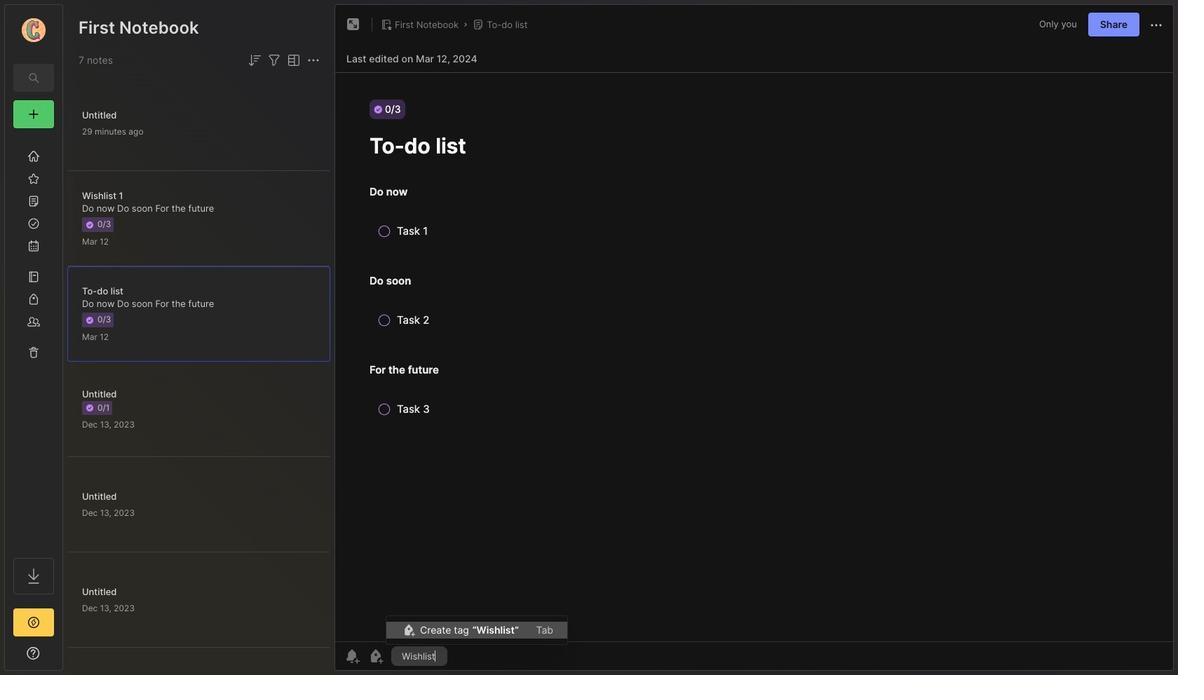 Task type: describe. For each thing, give the bounding box(es) containing it.
more actions image
[[305, 52, 322, 69]]

Sort options field
[[246, 52, 263, 69]]

main element
[[0, 0, 67, 675]]

Note Editor text field
[[335, 72, 1173, 642]]

add a reminder image
[[344, 648, 360, 665]]

edit search image
[[25, 69, 42, 86]]

upgrade image
[[25, 614, 42, 631]]

1 vertical spatial more actions field
[[305, 52, 322, 69]]

more actions image
[[1148, 17, 1165, 34]]

add filters image
[[266, 52, 283, 69]]



Task type: vqa. For each thing, say whether or not it's contained in the screenshot.
rightmost 5
no



Task type: locate. For each thing, give the bounding box(es) containing it.
Add filters field
[[266, 52, 283, 69]]

home image
[[27, 149, 41, 163]]

0 horizontal spatial more actions field
[[305, 52, 322, 69]]

expand note image
[[345, 16, 362, 33]]

tree
[[5, 137, 62, 546]]

more actions field inside note window element
[[1148, 16, 1165, 34]]

WHAT'S NEW field
[[5, 642, 62, 665]]

tree inside main element
[[5, 137, 62, 546]]

Account field
[[5, 16, 62, 44]]

1 horizontal spatial more actions field
[[1148, 16, 1165, 34]]

0 vertical spatial more actions field
[[1148, 16, 1165, 34]]

More actions field
[[1148, 16, 1165, 34], [305, 52, 322, 69]]

View options field
[[283, 52, 302, 69]]

add tag image
[[367, 648, 384, 665]]

click to expand image
[[61, 649, 72, 666]]

account image
[[22, 18, 46, 42]]

note window element
[[335, 4, 1174, 671]]



